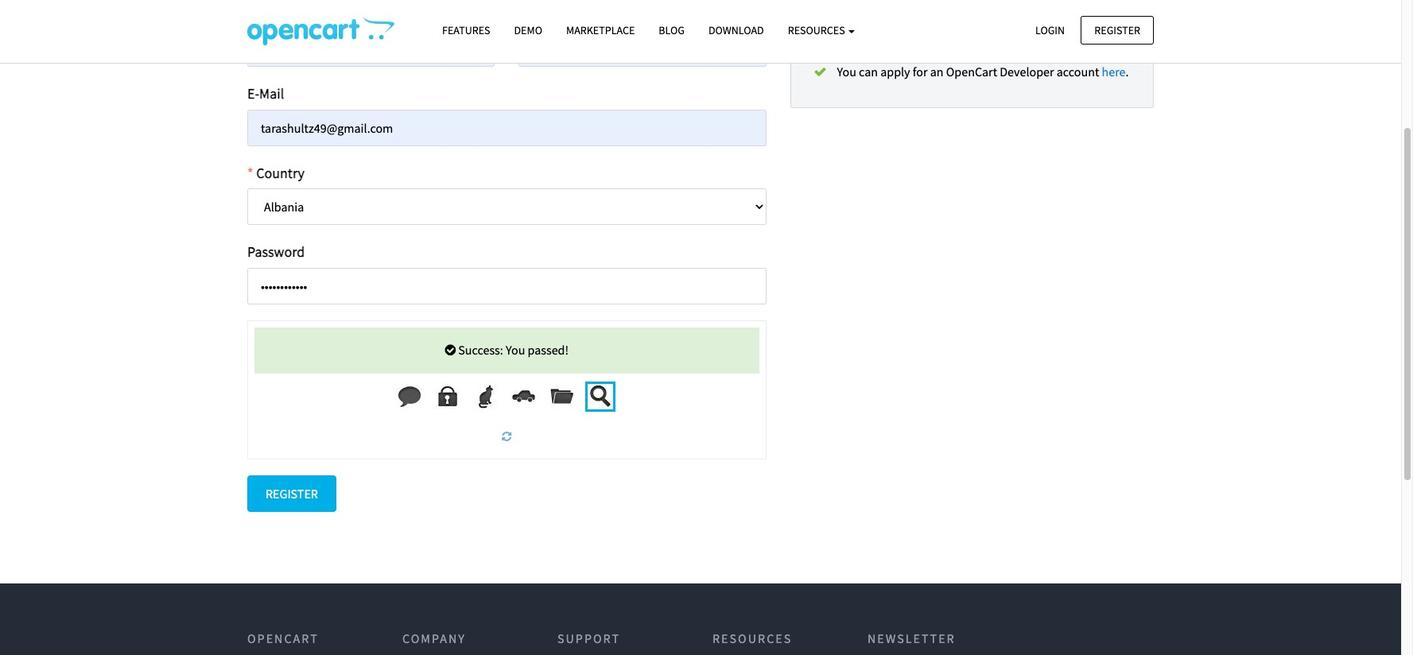 Task type: locate. For each thing, give the bounding box(es) containing it.
1 vertical spatial you
[[506, 342, 525, 358]]

.
[[1126, 64, 1129, 79]]

0 horizontal spatial register
[[266, 486, 318, 502]]

First Name text field
[[247, 30, 495, 67]]

name
[[285, 5, 321, 23]]

here link
[[1102, 64, 1126, 79]]

refresh image
[[502, 431, 512, 443]]

0 horizontal spatial you
[[506, 342, 525, 358]]

first name
[[256, 5, 321, 23]]

2 vertical spatial opencart
[[247, 631, 319, 646]]

first
[[256, 5, 282, 23]]

developer
[[1000, 64, 1054, 79]]

for
[[913, 64, 928, 79]]

you left passed!
[[506, 342, 525, 358]]

e-
[[247, 84, 259, 103]]

1 vertical spatial resources
[[713, 631, 792, 646]]

members
[[1041, 23, 1091, 39]]

register link
[[1081, 16, 1154, 44]]

country
[[256, 164, 305, 182]]

support
[[558, 631, 620, 646]]

opencart community forum link
[[951, 2, 1102, 18]]

login link
[[1022, 16, 1079, 44]]

register
[[1095, 23, 1141, 37], [266, 486, 318, 502]]

opencart
[[951, 2, 1002, 18], [946, 64, 998, 79], [247, 631, 319, 646]]

than
[[915, 23, 939, 39]]

resources link
[[776, 17, 867, 45]]

0 vertical spatial resources
[[788, 23, 847, 37]]

register for 'register' button
[[266, 486, 318, 502]]

0 vertical spatial register
[[1095, 23, 1141, 37]]

register inside button
[[266, 486, 318, 502]]

you left can
[[837, 64, 857, 79]]

passed!
[[528, 342, 569, 358]]

1 vertical spatial register
[[266, 486, 318, 502]]

mail
[[259, 84, 284, 103]]

E-Mail text field
[[247, 110, 766, 146]]

resources
[[788, 23, 847, 37], [713, 631, 792, 646]]

1 horizontal spatial register
[[1095, 23, 1141, 37]]

where we have more than 110 000 registered members
[[838, 2, 1138, 39]]

more
[[884, 23, 912, 39]]

0 vertical spatial you
[[837, 64, 857, 79]]

features link
[[430, 17, 502, 45]]

Password password field
[[247, 268, 766, 305]]

e-mail
[[247, 84, 284, 103]]

registered
[[985, 23, 1038, 39]]

opencart for opencart
[[247, 631, 319, 646]]

you
[[837, 64, 857, 79], [506, 342, 525, 358]]

0 vertical spatial opencart
[[951, 2, 1002, 18]]



Task type: vqa. For each thing, say whether or not it's contained in the screenshot.
Support
yes



Task type: describe. For each thing, give the bounding box(es) containing it.
download
[[709, 23, 764, 37]]

here
[[1102, 64, 1126, 79]]

blog link
[[647, 17, 697, 45]]

opencart for opencart community forum
[[951, 2, 1002, 18]]

account
[[1057, 64, 1100, 79]]

000
[[963, 23, 982, 39]]

register button
[[247, 475, 336, 512]]

we
[[838, 23, 853, 39]]

community
[[1005, 2, 1067, 18]]

demo link
[[502, 17, 554, 45]]

newsletter
[[868, 631, 956, 646]]

login
[[1036, 23, 1065, 37]]

register for the register link
[[1095, 23, 1141, 37]]

features
[[442, 23, 490, 37]]

success:
[[458, 342, 503, 358]]

download link
[[697, 17, 776, 45]]

can
[[859, 64, 878, 79]]

1 horizontal spatial you
[[837, 64, 857, 79]]

apply
[[881, 64, 910, 79]]

blog
[[659, 23, 685, 37]]

110
[[942, 23, 961, 39]]

marketplace
[[566, 23, 635, 37]]

opencart - account register image
[[247, 17, 395, 45]]

company
[[402, 631, 466, 646]]

1 vertical spatial opencart
[[946, 64, 998, 79]]

have
[[856, 23, 881, 39]]

forum
[[1070, 2, 1102, 18]]

Last Name text field
[[519, 30, 766, 67]]

demo
[[514, 23, 542, 37]]

success: you passed!
[[456, 342, 569, 358]]

an
[[930, 64, 944, 79]]

you can apply for an opencart developer account here .
[[837, 64, 1129, 79]]

marketplace link
[[554, 17, 647, 45]]

opencart community forum
[[951, 2, 1102, 18]]

check circle image
[[445, 344, 456, 357]]

where
[[1105, 2, 1138, 18]]

password
[[247, 243, 305, 261]]



